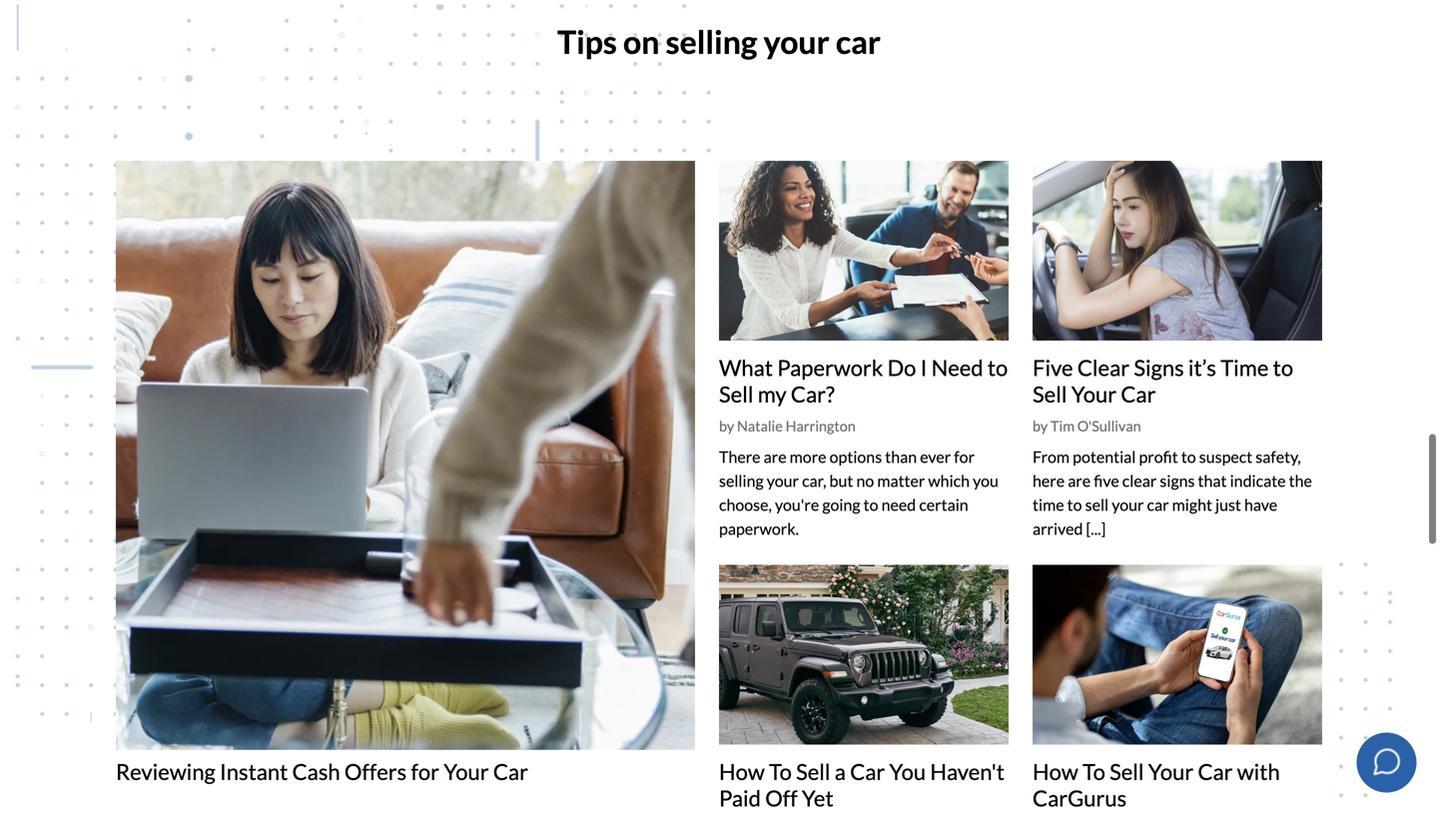 Task type: describe. For each thing, give the bounding box(es) containing it.
my
[[758, 381, 787, 407]]

are inside from potential profit to suspect safety, here are five clear signs that indicate the time to sell your car might just have arrived [...]
[[1068, 471, 1091, 491]]

car,
[[802, 471, 826, 491]]

five
[[1033, 355, 1073, 381]]

potential
[[1073, 447, 1136, 467]]

how to sell a car you haven't paid off yet link
[[719, 759, 1005, 811]]

yet
[[802, 785, 834, 811]]

offers
[[344, 759, 407, 785]]

i
[[920, 355, 927, 381]]

might
[[1172, 495, 1212, 514]]

with
[[1237, 759, 1280, 785]]

natalie
[[737, 418, 783, 434]]

sell inside how to sell your car with cargurus
[[1110, 759, 1144, 785]]

paperwork.
[[719, 519, 799, 538]]

do
[[887, 355, 916, 381]]

reviewing instant cash offers for your car image
[[116, 161, 695, 751]]

your inside from potential profit to suspect safety, here are five clear signs that indicate the time to sell your car might just have arrived [...]
[[1112, 495, 1144, 514]]

indicate
[[1230, 471, 1286, 491]]

five clear signs it's time to sell your car
[[1033, 355, 1294, 407]]

have
[[1244, 495, 1278, 514]]

matter
[[877, 471, 925, 491]]

open chat window image
[[1371, 746, 1403, 777]]

by for by tim o'sullivan
[[1033, 418, 1048, 434]]

[...]
[[1086, 519, 1106, 538]]

haven't
[[930, 759, 1005, 785]]

cargurus
[[1033, 785, 1127, 811]]

how for how to sell your car with cargurus
[[1033, 759, 1078, 785]]

clear
[[1078, 355, 1130, 381]]

what paperwork do i need to sell my car?
[[719, 355, 1008, 407]]

suspect
[[1199, 447, 1253, 467]]

tips on selling your car
[[557, 22, 881, 61]]

you
[[973, 471, 999, 491]]

how to sell your car with cargurus link
[[1033, 759, 1280, 811]]

selling inside there are more options than ever for selling your car, but no matter which you choose, you're going to need certain paperwork.
[[719, 471, 764, 491]]

clear
[[1122, 471, 1157, 491]]

ever
[[920, 447, 951, 467]]

sell inside five clear signs it's time to sell your car
[[1033, 381, 1067, 407]]

on
[[623, 22, 660, 61]]

that
[[1198, 471, 1227, 491]]

time
[[1033, 495, 1064, 514]]

harrington
[[786, 418, 856, 434]]

there
[[719, 447, 761, 467]]

what
[[719, 355, 773, 381]]

signs
[[1134, 355, 1184, 381]]

off
[[765, 785, 798, 811]]

a
[[835, 759, 846, 785]]

your inside there are more options than ever for selling your car, but no matter which you choose, you're going to need certain paperwork.
[[767, 471, 799, 491]]

o'sullivan
[[1077, 418, 1141, 434]]

but
[[830, 471, 853, 491]]

car inside how to sell a car you haven't paid off yet
[[850, 759, 885, 785]]

0 vertical spatial car
[[836, 22, 881, 61]]

reviewing instant cash offers for your car link
[[116, 759, 528, 785]]

you
[[889, 759, 926, 785]]

certain
[[919, 495, 969, 514]]



Task type: vqa. For each thing, say whether or not it's contained in the screenshot.
car in the From potential profit to suspect safety, here are five clear signs that indicate the time to sell your car might just have arrived [...]
yes



Task type: locate. For each thing, give the bounding box(es) containing it.
are left more
[[764, 447, 787, 467]]

selling right "on"
[[666, 22, 758, 61]]

to
[[769, 759, 792, 785], [1083, 759, 1106, 785]]

sell inside how to sell a car you haven't paid off yet
[[796, 759, 831, 785]]

it's
[[1188, 355, 1216, 381]]

1 horizontal spatial by
[[1033, 418, 1048, 434]]

car inside how to sell your car with cargurus
[[1198, 759, 1233, 785]]

what paperwork do i need to sell my car? image
[[719, 161, 1009, 341]]

for right offers
[[411, 759, 439, 785]]

1 horizontal spatial to
[[1083, 759, 1106, 785]]

by
[[719, 418, 734, 434], [1033, 418, 1048, 434]]

tips
[[557, 22, 617, 61]]

signs
[[1160, 471, 1195, 491]]

to left sell
[[1067, 495, 1082, 514]]

here
[[1033, 471, 1065, 491]]

your inside how to sell your car with cargurus
[[1148, 759, 1194, 785]]

than
[[885, 447, 917, 467]]

car
[[1121, 381, 1156, 407], [493, 759, 528, 785], [850, 759, 885, 785], [1198, 759, 1233, 785]]

1 vertical spatial selling
[[719, 471, 764, 491]]

0 horizontal spatial your
[[444, 759, 489, 785]]

2 to from the left
[[1083, 759, 1106, 785]]

to
[[988, 355, 1008, 381], [1273, 355, 1294, 381], [1181, 447, 1196, 467], [864, 495, 878, 514], [1067, 495, 1082, 514]]

how up cargurus
[[1033, 759, 1078, 785]]

2 horizontal spatial your
[[1148, 759, 1194, 785]]

just
[[1216, 495, 1241, 514]]

1 how from the left
[[719, 759, 765, 785]]

how inside how to sell a car you haven't paid off yet
[[719, 759, 765, 785]]

time
[[1221, 355, 1269, 381]]

from
[[1033, 447, 1070, 467]]

0 horizontal spatial by
[[719, 418, 734, 434]]

0 vertical spatial are
[[764, 447, 787, 467]]

sell down what
[[719, 381, 754, 407]]

1 horizontal spatial for
[[954, 447, 975, 467]]

how for how to sell a car you haven't paid off yet
[[719, 759, 765, 785]]

going
[[822, 495, 861, 514]]

what paperwork do i need to sell my car? link
[[719, 355, 1008, 407]]

reviewing instant cash offers for your car
[[116, 759, 528, 785]]

1 by from the left
[[719, 418, 734, 434]]

how
[[719, 759, 765, 785], [1033, 759, 1078, 785]]

need
[[931, 355, 983, 381]]

by natalie harrington
[[719, 418, 856, 434]]

2 by from the left
[[1033, 418, 1048, 434]]

car inside from potential profit to suspect safety, here are five clear signs that indicate the time to sell your car might just have arrived [...]
[[1147, 495, 1169, 514]]

profit
[[1139, 447, 1178, 467]]

0 vertical spatial for
[[954, 447, 975, 467]]

safety,
[[1256, 447, 1301, 467]]

how up paid
[[719, 759, 765, 785]]

to down no
[[864, 495, 878, 514]]

how to sell your car with cargurus
[[1033, 759, 1280, 811]]

1 horizontal spatial are
[[1068, 471, 1091, 491]]

1 horizontal spatial car
[[1147, 495, 1169, 514]]

cash
[[292, 759, 340, 785]]

sell up yet
[[796, 759, 831, 785]]

no
[[856, 471, 874, 491]]

sell down five on the right
[[1033, 381, 1067, 407]]

five clear signs it's time to sell your car link
[[1033, 355, 1294, 407]]

0 vertical spatial your
[[764, 22, 830, 61]]

2 vertical spatial your
[[1112, 495, 1144, 514]]

1 vertical spatial for
[[411, 759, 439, 785]]

by left the tim
[[1033, 418, 1048, 434]]

to up cargurus
[[1083, 759, 1106, 785]]

are inside there are more options than ever for selling your car, but no matter which you choose, you're going to need certain paperwork.
[[764, 447, 787, 467]]

for up "which"
[[954, 447, 975, 467]]

to inside five clear signs it's time to sell your car
[[1273, 355, 1294, 381]]

sell inside what paperwork do i need to sell my car?
[[719, 381, 754, 407]]

to right need
[[988, 355, 1008, 381]]

2 how from the left
[[1033, 759, 1078, 785]]

your left with
[[1148, 759, 1194, 785]]

1 vertical spatial car
[[1147, 495, 1169, 514]]

to inside what paperwork do i need to sell my car?
[[988, 355, 1008, 381]]

1 vertical spatial are
[[1068, 471, 1091, 491]]

to up off
[[769, 759, 792, 785]]

your right offers
[[444, 759, 489, 785]]

1 vertical spatial your
[[767, 471, 799, 491]]

how to sell your car with cargurus image
[[1033, 565, 1322, 745]]

you're
[[775, 495, 819, 514]]

the
[[1289, 471, 1312, 491]]

sell
[[1085, 495, 1109, 514]]

to inside how to sell a car you haven't paid off yet
[[769, 759, 792, 785]]

are
[[764, 447, 787, 467], [1068, 471, 1091, 491]]

0 horizontal spatial for
[[411, 759, 439, 785]]

car
[[836, 22, 881, 61], [1147, 495, 1169, 514]]

five
[[1094, 471, 1119, 491]]

0 horizontal spatial to
[[769, 759, 792, 785]]

to right the time
[[1273, 355, 1294, 381]]

to for a
[[769, 759, 792, 785]]

0 horizontal spatial car
[[836, 22, 881, 61]]

how inside how to sell your car with cargurus
[[1033, 759, 1078, 785]]

paperwork
[[777, 355, 883, 381]]

your
[[1071, 381, 1117, 407], [444, 759, 489, 785], [1148, 759, 1194, 785]]

1 to from the left
[[769, 759, 792, 785]]

for inside there are more options than ever for selling your car, but no matter which you choose, you're going to need certain paperwork.
[[954, 447, 975, 467]]

to inside there are more options than ever for selling your car, but no matter which you choose, you're going to need certain paperwork.
[[864, 495, 878, 514]]

your
[[764, 22, 830, 61], [767, 471, 799, 491], [1112, 495, 1144, 514]]

1 horizontal spatial how
[[1033, 759, 1078, 785]]

sell up cargurus
[[1110, 759, 1144, 785]]

by tim o'sullivan
[[1033, 418, 1141, 434]]

how to sell a car you haven't paid off yet
[[719, 759, 1005, 811]]

your down clear
[[1071, 381, 1117, 407]]

0 vertical spatial selling
[[666, 22, 758, 61]]

for
[[954, 447, 975, 467], [411, 759, 439, 785]]

how to sell a car you haven't paid off yet image
[[719, 565, 1009, 745]]

by for by natalie harrington
[[719, 418, 734, 434]]

0 horizontal spatial how
[[719, 759, 765, 785]]

car inside five clear signs it's time to sell your car
[[1121, 381, 1156, 407]]

0 horizontal spatial are
[[764, 447, 787, 467]]

options
[[830, 447, 882, 467]]

to inside how to sell your car with cargurus
[[1083, 759, 1106, 785]]

selling down there
[[719, 471, 764, 491]]

more
[[790, 447, 827, 467]]

paid
[[719, 785, 761, 811]]

need
[[882, 495, 916, 514]]

reviewing
[[116, 759, 216, 785]]

are left five on the bottom right
[[1068, 471, 1091, 491]]

to up signs
[[1181, 447, 1196, 467]]

there are more options than ever for selling your car, but no matter which you choose, you're going to need certain paperwork.
[[719, 447, 999, 538]]

five clear signs it's time to sell your car image
[[1033, 161, 1322, 341]]

selling
[[666, 22, 758, 61], [719, 471, 764, 491]]

your inside five clear signs it's time to sell your car
[[1071, 381, 1117, 407]]

1 horizontal spatial your
[[1071, 381, 1117, 407]]

to for your
[[1083, 759, 1106, 785]]

car?
[[791, 381, 835, 407]]

by left natalie
[[719, 418, 734, 434]]

tim
[[1051, 418, 1075, 434]]

from potential profit to suspect safety, here are five clear signs that indicate the time to sell your car might just have arrived [...]
[[1033, 447, 1312, 538]]

which
[[928, 471, 970, 491]]

arrived
[[1033, 519, 1083, 538]]

instant
[[220, 759, 288, 785]]

sell
[[719, 381, 754, 407], [1033, 381, 1067, 407], [796, 759, 831, 785], [1110, 759, 1144, 785]]

choose,
[[719, 495, 772, 514]]



